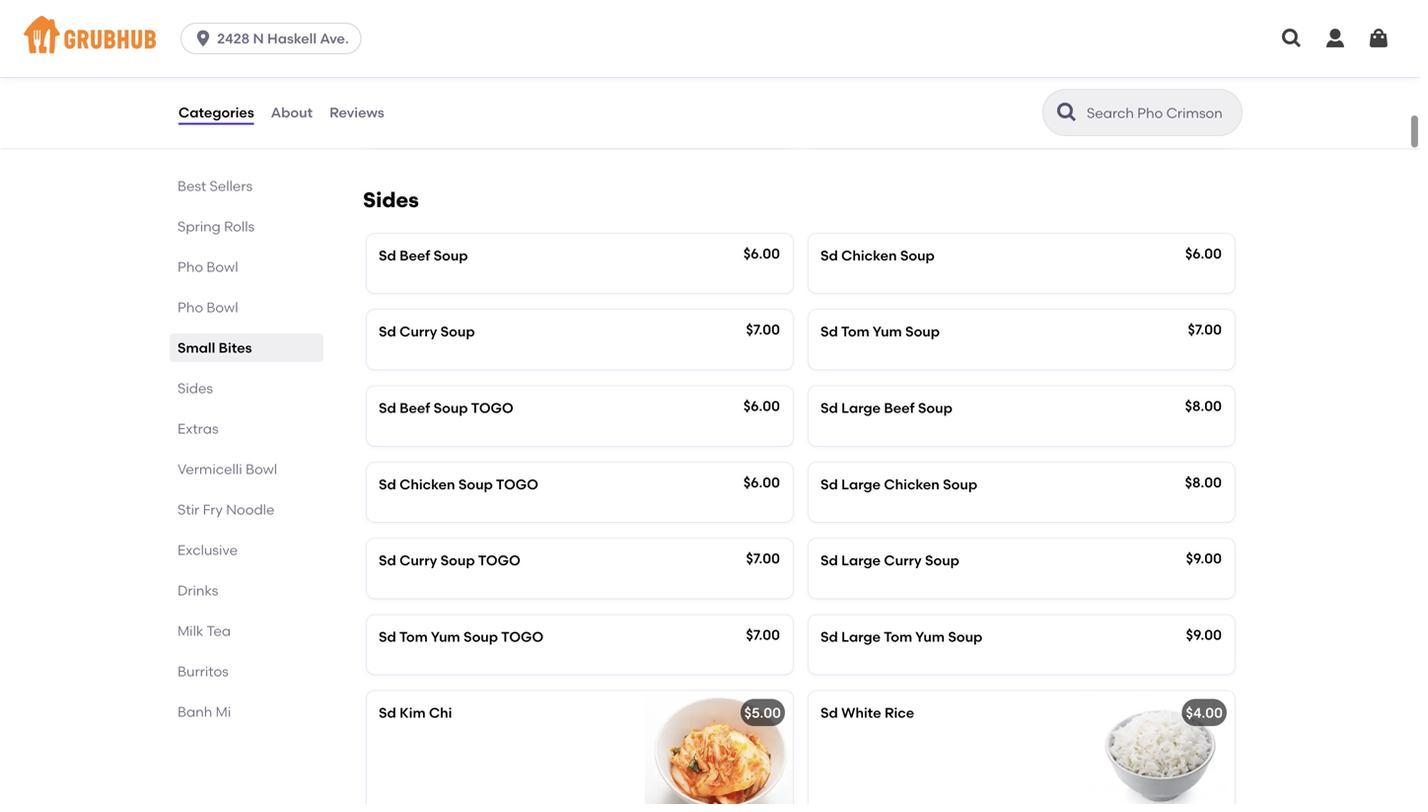 Task type: locate. For each thing, give the bounding box(es) containing it.
spring
[[178, 218, 221, 235]]

0 vertical spatial $9.00
[[1187, 550, 1223, 567]]

sd
[[379, 247, 396, 264], [821, 247, 838, 264], [379, 323, 396, 340], [821, 323, 838, 340], [379, 400, 396, 416], [821, 400, 838, 416], [379, 476, 396, 493], [821, 476, 838, 493], [379, 552, 396, 569], [821, 552, 838, 569], [379, 628, 396, 645], [821, 628, 838, 645], [379, 705, 396, 721], [821, 705, 838, 721]]

haskell
[[267, 30, 317, 47]]

0 vertical spatial sides
[[363, 187, 419, 213]]

beef for sd beef soup togo
[[400, 400, 430, 416]]

sd for sd tom yum soup
[[821, 323, 838, 340]]

extras
[[178, 420, 219, 437]]

reviews
[[330, 104, 385, 121]]

1 vertical spatial and
[[457, 79, 484, 96]]

2 vertical spatial bowl
[[246, 461, 277, 478]]

$7.00
[[746, 321, 780, 338], [1188, 321, 1223, 338], [746, 550, 780, 567], [746, 626, 780, 643]]

2 pho bowl from the top
[[178, 299, 238, 316]]

sd white rice
[[821, 705, 915, 721]]

2 horizontal spatial svg image
[[1368, 27, 1391, 50]]

large
[[842, 400, 881, 416], [842, 476, 881, 493], [842, 552, 881, 569], [842, 628, 881, 645]]

beef down sd curry soup
[[400, 400, 430, 416]]

yum for sd tom yum soup togo
[[431, 628, 460, 645]]

large down sd tom yum soup
[[842, 400, 881, 416]]

$8.00
[[1186, 398, 1223, 414], [1186, 474, 1223, 491]]

tom
[[842, 323, 870, 340], [399, 628, 428, 645], [884, 628, 913, 645]]

pho bowl
[[178, 259, 238, 275], [178, 299, 238, 316]]

toss with salt and pepper seasoning with onions and jalapenos.
[[379, 59, 620, 96]]

1 $8.00 from the top
[[1186, 398, 1223, 414]]

sd kim chi
[[379, 705, 452, 721]]

sd large tom yum soup
[[821, 628, 983, 645]]

beef up sd large chicken soup
[[884, 400, 915, 416]]

yum down sd large curry soup
[[916, 628, 945, 645]]

white
[[842, 705, 882, 721]]

sd large beef soup
[[821, 400, 953, 416]]

0 vertical spatial pho
[[178, 259, 203, 275]]

sd for sd chicken soup togo
[[379, 476, 396, 493]]

svg image
[[1281, 27, 1304, 50], [1324, 27, 1348, 50], [1368, 27, 1391, 50]]

large up white
[[842, 628, 881, 645]]

togo for sd chicken soup togo
[[496, 476, 539, 493]]

with down toss
[[379, 79, 407, 96]]

sellers
[[210, 178, 253, 194]]

and
[[469, 59, 496, 76], [457, 79, 484, 96]]

Search Pho Crimson search field
[[1085, 104, 1236, 122]]

sd for sd large curry soup
[[821, 552, 838, 569]]

sides
[[363, 187, 419, 213], [178, 380, 213, 397]]

sd for sd kim chi
[[379, 705, 396, 721]]

seasoning
[[552, 59, 620, 76]]

togo for sd beef soup togo
[[471, 400, 514, 416]]

sides up the sd beef soup
[[363, 187, 419, 213]]

pho up small
[[178, 299, 203, 316]]

$5.00
[[745, 705, 781, 721]]

1 vertical spatial pho
[[178, 299, 203, 316]]

togo for sd curry soup togo
[[478, 552, 521, 569]]

beef for sd beef soup
[[400, 247, 430, 264]]

bowl up small bites
[[207, 299, 238, 316]]

yum
[[873, 323, 903, 340], [431, 628, 460, 645], [916, 628, 945, 645]]

large for curry
[[842, 552, 881, 569]]

1 vertical spatial $8.00
[[1186, 474, 1223, 491]]

sd for sd white rice
[[821, 705, 838, 721]]

sd tom yum soup
[[821, 323, 940, 340]]

$8.00 for sd large chicken soup
[[1186, 474, 1223, 491]]

0 horizontal spatial with
[[379, 79, 407, 96]]

burritos
[[178, 663, 229, 680]]

0 vertical spatial pho bowl
[[178, 259, 238, 275]]

2428
[[217, 30, 250, 47]]

$7.00 for sd tom yum soup
[[746, 321, 780, 338]]

chicken for sd chicken soup togo
[[400, 476, 455, 493]]

salt
[[442, 59, 466, 76]]

1 horizontal spatial yum
[[873, 323, 903, 340]]

banh mi
[[178, 704, 231, 720]]

pho down spring
[[178, 259, 203, 275]]

chicken down "sd beef soup togo"
[[400, 476, 455, 493]]

stir
[[178, 501, 200, 518]]

sd beef soup togo
[[379, 400, 514, 416]]

chi
[[429, 705, 452, 721]]

sd for sd tom yum soup togo
[[379, 628, 396, 645]]

3 large from the top
[[842, 552, 881, 569]]

pho bowl down spring rolls
[[178, 259, 238, 275]]

and right "salt"
[[469, 59, 496, 76]]

0 horizontal spatial yum
[[431, 628, 460, 645]]

beef up sd curry soup
[[400, 247, 430, 264]]

chicken up sd tom yum soup
[[842, 247, 897, 264]]

1 vertical spatial pho bowl
[[178, 299, 238, 316]]

curry for sd curry soup
[[400, 323, 437, 340]]

sd beef soup
[[379, 247, 468, 264]]

1 horizontal spatial sides
[[363, 187, 419, 213]]

tom up kim
[[399, 628, 428, 645]]

bowl
[[207, 259, 238, 275], [207, 299, 238, 316], [246, 461, 277, 478]]

sides down small
[[178, 380, 213, 397]]

tom for sd tom yum soup togo
[[399, 628, 428, 645]]

exclusive
[[178, 542, 238, 558]]

1 horizontal spatial tom
[[842, 323, 870, 340]]

n
[[253, 30, 264, 47]]

reviews button
[[329, 77, 386, 148]]

2 large from the top
[[842, 476, 881, 493]]

bowl down spring rolls
[[207, 259, 238, 275]]

$6.00
[[744, 245, 780, 262], [1186, 245, 1223, 262], [744, 398, 780, 414], [744, 474, 780, 491]]

bowl up "noodle" on the left of page
[[246, 461, 277, 478]]

soup
[[434, 247, 468, 264], [901, 247, 935, 264], [441, 323, 475, 340], [906, 323, 940, 340], [434, 400, 468, 416], [918, 400, 953, 416], [459, 476, 493, 493], [943, 476, 978, 493], [441, 552, 475, 569], [925, 552, 960, 569], [464, 628, 498, 645], [949, 628, 983, 645]]

with up onions
[[411, 59, 439, 76]]

$4.00
[[1187, 705, 1224, 721]]

with
[[411, 59, 439, 76], [379, 79, 407, 96]]

milk tea
[[178, 623, 231, 639]]

pho bowl up small bites
[[178, 299, 238, 316]]

0 horizontal spatial svg image
[[1281, 27, 1304, 50]]

0 vertical spatial with
[[411, 59, 439, 76]]

2428 n haskell ave.
[[217, 30, 349, 47]]

search icon image
[[1056, 101, 1079, 124]]

curry down sd chicken soup togo
[[400, 552, 437, 569]]

1 vertical spatial sides
[[178, 380, 213, 397]]

sd large curry soup
[[821, 552, 960, 569]]

2 svg image from the left
[[1324, 27, 1348, 50]]

milk
[[178, 623, 204, 639]]

categories
[[179, 104, 254, 121]]

1 vertical spatial $9.00
[[1187, 626, 1223, 643]]

chicken
[[842, 247, 897, 264], [400, 476, 455, 493], [884, 476, 940, 493]]

sd for sd large tom yum soup
[[821, 628, 838, 645]]

svg image
[[194, 29, 213, 48]]

tom down sd chicken soup
[[842, 323, 870, 340]]

vermicelli
[[178, 461, 242, 478]]

curry up sd large tom yum soup
[[884, 552, 922, 569]]

0 vertical spatial bowl
[[207, 259, 238, 275]]

large down the sd large beef soup
[[842, 476, 881, 493]]

beef
[[400, 247, 430, 264], [400, 400, 430, 416], [884, 400, 915, 416]]

$6.00 for sd large chicken soup
[[744, 474, 780, 491]]

4 large from the top
[[842, 628, 881, 645]]

sd for sd curry soup togo
[[379, 552, 396, 569]]

yum down sd curry soup togo
[[431, 628, 460, 645]]

1 large from the top
[[842, 400, 881, 416]]

2 $9.00 from the top
[[1187, 626, 1223, 643]]

yum up the sd large beef soup
[[873, 323, 903, 340]]

bites
[[219, 339, 252, 356]]

curry
[[400, 323, 437, 340], [400, 552, 437, 569], [884, 552, 922, 569]]

large down sd large chicken soup
[[842, 552, 881, 569]]

stir fry noodle
[[178, 501, 275, 518]]

1 $9.00 from the top
[[1187, 550, 1223, 567]]

2 $8.00 from the top
[[1186, 474, 1223, 491]]

0 horizontal spatial sides
[[178, 380, 213, 397]]

pho
[[178, 259, 203, 275], [178, 299, 203, 316]]

1 horizontal spatial svg image
[[1324, 27, 1348, 50]]

togo
[[471, 400, 514, 416], [496, 476, 539, 493], [478, 552, 521, 569], [501, 628, 544, 645]]

toss with salt and pepper seasoning with onions and jalapenos. button
[[367, 18, 793, 146]]

$9.00
[[1187, 550, 1223, 567], [1187, 626, 1223, 643]]

0 vertical spatial $8.00
[[1186, 398, 1223, 414]]

0 horizontal spatial tom
[[399, 628, 428, 645]]

sd chicken soup togo
[[379, 476, 539, 493]]

tom for sd tom yum soup
[[842, 323, 870, 340]]

and down "salt"
[[457, 79, 484, 96]]

curry down the sd beef soup
[[400, 323, 437, 340]]

1 vertical spatial bowl
[[207, 299, 238, 316]]

tom up rice
[[884, 628, 913, 645]]



Task type: vqa. For each thing, say whether or not it's contained in the screenshot.


Task type: describe. For each thing, give the bounding box(es) containing it.
rice
[[885, 705, 915, 721]]

fried tofu (10) image
[[645, 18, 793, 146]]

2 pho from the top
[[178, 299, 203, 316]]

pepper
[[499, 59, 548, 76]]

$9.00 for sd large curry soup
[[1187, 550, 1223, 567]]

large for chicken
[[842, 476, 881, 493]]

categories button
[[178, 77, 255, 148]]

large for beef
[[842, 400, 881, 416]]

sd for sd large beef soup
[[821, 400, 838, 416]]

1 vertical spatial with
[[379, 79, 407, 96]]

main navigation navigation
[[0, 0, 1421, 77]]

chicken up sd large curry soup
[[884, 476, 940, 493]]

about
[[271, 104, 313, 121]]

sd for sd beef soup togo
[[379, 400, 396, 416]]

sd tom yum soup togo
[[379, 628, 544, 645]]

banh
[[178, 704, 212, 720]]

3 svg image from the left
[[1368, 27, 1391, 50]]

mi
[[216, 704, 231, 720]]

$6.00 for sd large beef soup
[[744, 398, 780, 414]]

$6.00 for sd chicken soup
[[744, 245, 780, 262]]

about button
[[270, 77, 314, 148]]

best
[[178, 178, 206, 194]]

sd chicken soup
[[821, 247, 935, 264]]

kim
[[400, 705, 426, 721]]

sd curry soup
[[379, 323, 475, 340]]

best sellers
[[178, 178, 253, 194]]

0 vertical spatial and
[[469, 59, 496, 76]]

toss
[[379, 59, 407, 76]]

sd white rice image
[[1087, 691, 1235, 804]]

small bites
[[178, 339, 252, 356]]

sd for sd curry soup
[[379, 323, 396, 340]]

2 horizontal spatial tom
[[884, 628, 913, 645]]

vermicelli bowl
[[178, 461, 277, 478]]

curry for sd curry soup togo
[[400, 552, 437, 569]]

1 pho bowl from the top
[[178, 259, 238, 275]]

spring rolls
[[178, 218, 255, 235]]

$8.00 for sd large beef soup
[[1186, 398, 1223, 414]]

yum for sd tom yum soup
[[873, 323, 903, 340]]

ave.
[[320, 30, 349, 47]]

1 svg image from the left
[[1281, 27, 1304, 50]]

sd large chicken soup
[[821, 476, 978, 493]]

noodle
[[226, 501, 275, 518]]

wings (5) image
[[1087, 18, 1235, 146]]

sd kim chi image
[[645, 691, 793, 804]]

small
[[178, 339, 215, 356]]

sd curry soup togo
[[379, 552, 521, 569]]

fry
[[203, 501, 223, 518]]

tea
[[207, 623, 231, 639]]

$7.00 for sd large curry soup
[[746, 550, 780, 567]]

large for tom
[[842, 628, 881, 645]]

$7.00 for sd large tom yum soup
[[746, 626, 780, 643]]

2428 n haskell ave. button
[[181, 23, 370, 54]]

$9.00 for sd large tom yum soup
[[1187, 626, 1223, 643]]

2 horizontal spatial yum
[[916, 628, 945, 645]]

chicken for sd chicken soup
[[842, 247, 897, 264]]

drinks
[[178, 582, 218, 599]]

1 pho from the top
[[178, 259, 203, 275]]

sd for sd beef soup
[[379, 247, 396, 264]]

onions
[[410, 79, 454, 96]]

rolls
[[224, 218, 255, 235]]

1 horizontal spatial with
[[411, 59, 439, 76]]

sd for sd large chicken soup
[[821, 476, 838, 493]]

jalapenos.
[[487, 79, 557, 96]]

sd for sd chicken soup
[[821, 247, 838, 264]]



